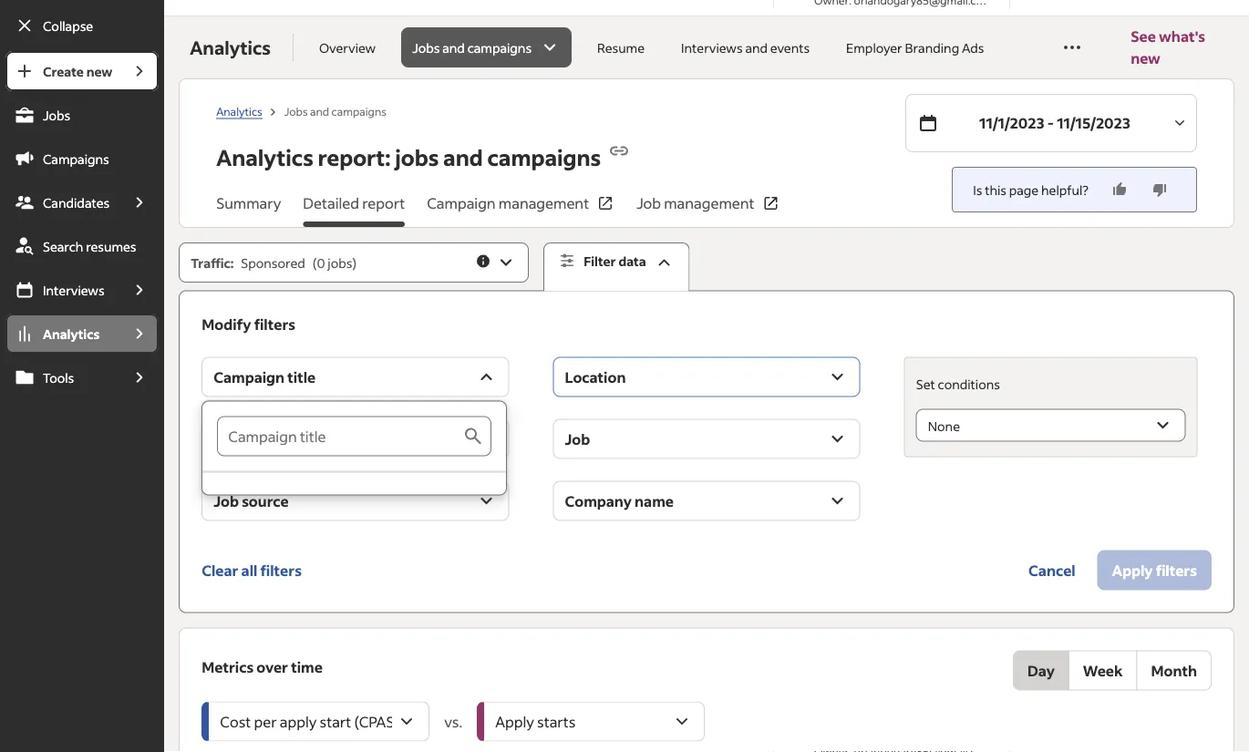 Task type: locate. For each thing, give the bounding box(es) containing it.
1 horizontal spatial management
[[664, 194, 755, 212]]

interviews link
[[5, 270, 121, 310]]

new down the see
[[1131, 49, 1161, 67]]

job management
[[637, 194, 755, 212]]

jobs
[[395, 143, 439, 171], [328, 254, 352, 271]]

jobs inside jobs link
[[43, 107, 70, 123]]

clear all filters
[[202, 561, 302, 580]]

search resumes link
[[5, 226, 159, 266]]

campaign title button
[[202, 357, 509, 397]]

campaigns
[[467, 39, 532, 56], [332, 104, 387, 118], [487, 143, 601, 171]]

week
[[1083, 661, 1123, 680]]

jobs up report
[[395, 143, 439, 171]]

is this page helpful?
[[973, 181, 1089, 198]]

0 vertical spatial interviews
[[681, 39, 743, 56]]

jobs inside jobs and campaigns button
[[412, 39, 440, 56]]

interviews down search resumes link
[[43, 282, 105, 298]]

job up data
[[637, 194, 661, 212]]

overflow menu image
[[1062, 36, 1084, 58]]

1 horizontal spatial new
[[1131, 49, 1161, 67]]

0 horizontal spatial jobs and campaigns
[[284, 104, 387, 118]]

show shareable url image
[[608, 140, 630, 162]]

campaign left title
[[214, 368, 285, 386]]

new right create
[[86, 63, 112, 79]]

1 horizontal spatial job
[[565, 430, 590, 448]]

0 horizontal spatial jobs
[[43, 107, 70, 123]]

11/15/2023
[[1057, 114, 1131, 132]]

2 horizontal spatial jobs
[[412, 39, 440, 56]]

create new
[[43, 63, 112, 79]]

job inside dropdown button
[[565, 430, 590, 448]]

0 vertical spatial filters
[[254, 315, 295, 333]]

new inside see what's new
[[1131, 49, 1161, 67]]

this filters data based on the type of traffic a job received, not the sponsored status of the job itself. some jobs may receive both sponsored and organic traffic. combined view shows all traffic. image
[[475, 253, 492, 269]]

events
[[770, 39, 810, 56]]

analytics
[[190, 36, 271, 59], [216, 104, 262, 118], [216, 143, 313, 171], [43, 326, 100, 342]]

interviews for interviews and events
[[681, 39, 743, 56]]

jobs and campaigns
[[412, 39, 532, 56], [284, 104, 387, 118]]

0 horizontal spatial analytics link
[[5, 314, 121, 354]]

new
[[1131, 49, 1161, 67], [86, 63, 112, 79]]

0 vertical spatial jobs and campaigns
[[412, 39, 532, 56]]

1 vertical spatial interviews
[[43, 282, 105, 298]]

modify
[[202, 315, 251, 333]]

1 vertical spatial job
[[565, 430, 590, 448]]

interviews for interviews
[[43, 282, 105, 298]]

1 management from the left
[[499, 194, 589, 212]]

-
[[1048, 114, 1054, 132]]

campaign for campaign title
[[214, 368, 285, 386]]

tools
[[43, 369, 74, 386]]

0 horizontal spatial campaign
[[214, 368, 285, 386]]

set
[[916, 376, 935, 392]]

collapse
[[43, 17, 93, 34]]

none button
[[916, 409, 1186, 442]]

1 horizontal spatial campaign
[[427, 194, 496, 212]]

menu bar
[[0, 51, 164, 752]]

job
[[637, 194, 661, 212], [565, 430, 590, 448], [214, 492, 239, 510]]

create new link
[[5, 51, 121, 91]]

job management link
[[637, 192, 780, 227]]

1 vertical spatial jobs and campaigns
[[284, 104, 387, 118]]

day
[[1028, 661, 1055, 680]]

candidates link
[[5, 182, 121, 223]]

1 horizontal spatial interviews
[[681, 39, 743, 56]]

overview link
[[308, 27, 387, 67]]

1 vertical spatial campaign
[[214, 368, 285, 386]]

filter data
[[584, 253, 646, 269]]

all
[[241, 561, 258, 580]]

set conditions
[[916, 376, 1000, 392]]

job for job management
[[637, 194, 661, 212]]

what's
[[1159, 27, 1206, 46]]

this page is not helpful image
[[1151, 181, 1169, 199]]

management for campaign management
[[499, 194, 589, 212]]

collapse button
[[5, 5, 159, 46]]

0 horizontal spatial job
[[214, 492, 239, 510]]

campaign up the this filters data based on the type of traffic a job received, not the sponsored status of the job itself. some jobs may receive both sponsored and organic traffic. combined view shows all traffic. icon
[[427, 194, 496, 212]]

interviews left events on the right of page
[[681, 39, 743, 56]]

location
[[565, 368, 626, 386]]

cancel
[[1029, 561, 1076, 580]]

1 vertical spatial analytics link
[[5, 314, 121, 354]]

job down location
[[565, 430, 590, 448]]

traffic: sponsored ( 0 jobs )
[[191, 254, 357, 271]]

filters right all
[[260, 561, 302, 580]]

traffic:
[[191, 254, 234, 271]]

campaign
[[427, 194, 496, 212], [214, 368, 285, 386]]

employer
[[846, 39, 903, 56]]

company name button
[[553, 481, 861, 521]]

campaign title list box
[[203, 402, 506, 495]]

cancel button
[[1014, 550, 1090, 591]]

interviews
[[681, 39, 743, 56], [43, 282, 105, 298]]

filters
[[254, 315, 295, 333], [260, 561, 302, 580]]

metrics
[[202, 658, 254, 676]]

over
[[257, 658, 288, 676]]

jobs right 0
[[328, 254, 352, 271]]

analytics link
[[216, 104, 262, 119], [5, 314, 121, 354]]

0 horizontal spatial management
[[499, 194, 589, 212]]

0 vertical spatial job
[[637, 194, 661, 212]]

campaign inside dropdown button
[[214, 368, 285, 386]]

0 vertical spatial analytics link
[[216, 104, 262, 119]]

job inside dropdown button
[[214, 492, 239, 510]]

2 vertical spatial job
[[214, 492, 239, 510]]

)
[[352, 254, 357, 271]]

1 horizontal spatial jobs and campaigns
[[412, 39, 532, 56]]

job for job
[[565, 430, 590, 448]]

0 horizontal spatial interviews
[[43, 282, 105, 298]]

sponsored
[[241, 254, 305, 271]]

job left source
[[214, 492, 239, 510]]

1 vertical spatial jobs
[[328, 254, 352, 271]]

0 vertical spatial jobs
[[395, 143, 439, 171]]

1 horizontal spatial jobs
[[395, 143, 439, 171]]

tools link
[[5, 357, 121, 398]]

see
[[1131, 27, 1156, 46]]

and
[[442, 39, 465, 56], [745, 39, 768, 56], [310, 104, 329, 118], [443, 143, 483, 171]]

filters right modify
[[254, 315, 295, 333]]

resume
[[597, 39, 645, 56]]

2 management from the left
[[664, 194, 755, 212]]

0 vertical spatial campaign
[[427, 194, 496, 212]]

job source
[[214, 492, 289, 510]]

report
[[362, 194, 405, 212]]

1 horizontal spatial jobs
[[284, 104, 308, 118]]

menu bar containing create new
[[0, 51, 164, 752]]

0 vertical spatial campaigns
[[467, 39, 532, 56]]

2 horizontal spatial job
[[637, 194, 661, 212]]

data
[[619, 253, 646, 269]]

job source button
[[202, 481, 509, 521]]

interviews and events link
[[670, 27, 821, 67]]

1 vertical spatial filters
[[260, 561, 302, 580]]

campaign title
[[214, 368, 316, 386]]

and inside jobs and campaigns button
[[442, 39, 465, 56]]



Task type: describe. For each thing, give the bounding box(es) containing it.
modify filters
[[202, 315, 295, 333]]

month
[[1151, 661, 1197, 680]]

detailed
[[303, 194, 359, 212]]

0
[[317, 254, 325, 271]]

detailed report
[[303, 194, 405, 212]]

metrics over time
[[202, 658, 323, 676]]

company name
[[565, 492, 674, 510]]

campaigns inside button
[[467, 39, 532, 56]]

11/1/2023 - 11/15/2023
[[979, 114, 1131, 132]]

source
[[242, 492, 289, 510]]

create
[[43, 63, 84, 79]]

none
[[928, 418, 960, 434]]

1 horizontal spatial analytics link
[[216, 104, 262, 119]]

search
[[43, 238, 83, 254]]

helpful?
[[1041, 181, 1089, 198]]

job for job source
[[214, 492, 239, 510]]

(
[[313, 254, 317, 271]]

company
[[565, 492, 632, 510]]

time
[[291, 658, 323, 676]]

name
[[635, 492, 674, 510]]

job button
[[553, 419, 861, 459]]

filter data button
[[544, 243, 690, 291]]

summary link
[[216, 192, 281, 227]]

employer branding ads
[[846, 39, 984, 56]]

Campaign title field
[[217, 416, 463, 457]]

ads
[[962, 39, 984, 56]]

employer branding ads link
[[835, 27, 995, 67]]

analytics report: jobs and campaigns
[[216, 143, 601, 171]]

and inside interviews and events link
[[745, 39, 768, 56]]

11/1/2023
[[979, 114, 1045, 132]]

resumes
[[86, 238, 136, 254]]

this
[[985, 181, 1007, 198]]

report:
[[318, 143, 391, 171]]

title
[[288, 368, 316, 386]]

see what's new
[[1131, 27, 1206, 67]]

0 horizontal spatial jobs
[[328, 254, 352, 271]]

see what's new button
[[1131, 16, 1227, 78]]

filters inside "button"
[[260, 561, 302, 580]]

clear all filters button
[[202, 550, 302, 591]]

jobs and campaigns button
[[401, 27, 572, 67]]

vs.
[[444, 712, 463, 731]]

conditions
[[938, 376, 1000, 392]]

resume link
[[586, 27, 656, 67]]

page
[[1009, 181, 1039, 198]]

1 vertical spatial campaigns
[[332, 104, 387, 118]]

interviews and events
[[681, 39, 810, 56]]

this page is helpful image
[[1111, 181, 1129, 199]]

branding
[[905, 39, 960, 56]]

is
[[973, 181, 982, 198]]

clear
[[202, 561, 238, 580]]

0 horizontal spatial new
[[86, 63, 112, 79]]

summary
[[216, 194, 281, 212]]

search resumes
[[43, 238, 136, 254]]

management for job management
[[664, 194, 755, 212]]

filter
[[584, 253, 616, 269]]

jobs link
[[5, 95, 159, 135]]

2 vertical spatial campaigns
[[487, 143, 601, 171]]

campaign management link
[[427, 192, 615, 227]]

detailed report link
[[303, 192, 405, 227]]

location button
[[553, 357, 861, 397]]

candidates
[[43, 194, 110, 211]]

campaign for campaign management
[[427, 194, 496, 212]]

overview
[[319, 39, 376, 56]]

campaign management
[[427, 194, 589, 212]]

campaigns link
[[5, 139, 159, 179]]

jobs and campaigns inside button
[[412, 39, 532, 56]]

campaigns
[[43, 150, 109, 167]]



Task type: vqa. For each thing, say whether or not it's contained in the screenshot.
the leftmost Schedule
no



